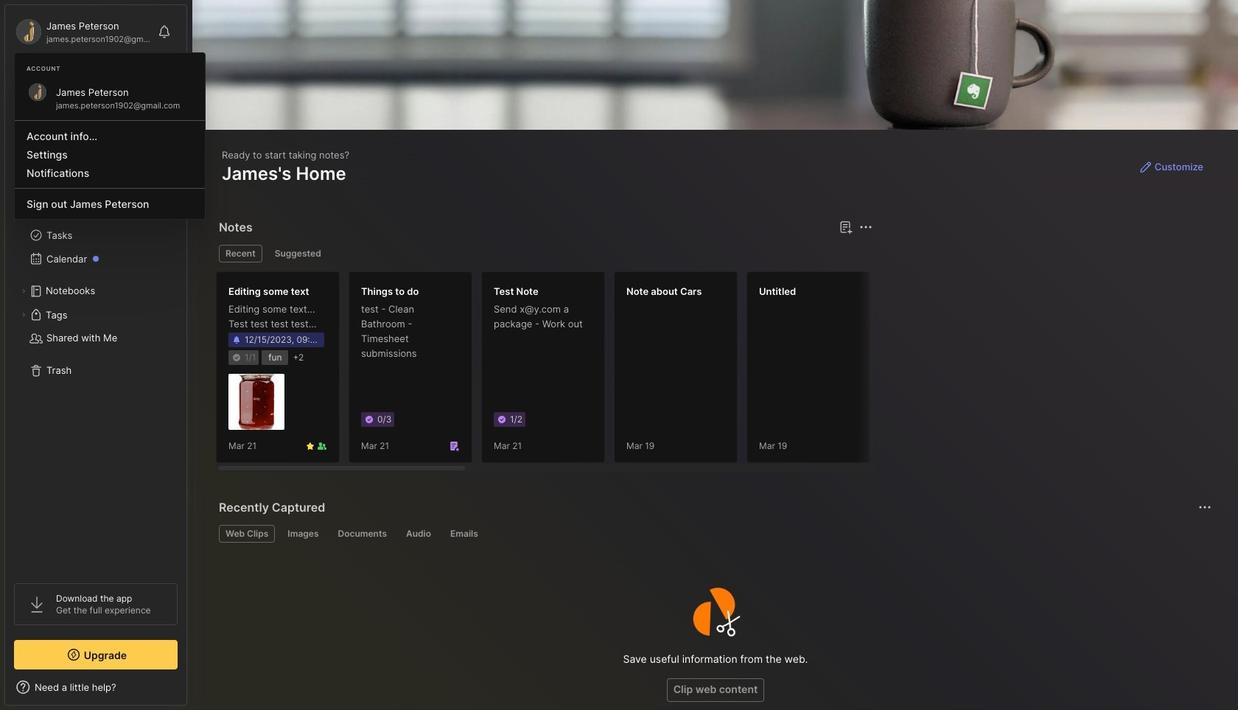 Task type: vqa. For each thing, say whether or not it's contained in the screenshot.
Main element
yes



Task type: describe. For each thing, give the bounding box(es) containing it.
0 horizontal spatial more actions field
[[856, 217, 877, 237]]

Search text field
[[41, 75, 164, 89]]

click to collapse image
[[186, 683, 197, 701]]

1 horizontal spatial more actions field
[[1195, 497, 1216, 518]]

0 vertical spatial more actions image
[[858, 218, 875, 236]]

main element
[[0, 0, 192, 710]]

dropdown list menu
[[15, 114, 205, 213]]

thumbnail image
[[229, 374, 285, 430]]



Task type: locate. For each thing, give the bounding box(es) containing it.
1 vertical spatial more actions field
[[1195, 497, 1216, 518]]

2 tab list from the top
[[219, 525, 1210, 543]]

0 horizontal spatial more actions image
[[858, 218, 875, 236]]

1 vertical spatial tab list
[[219, 525, 1210, 543]]

row group
[[216, 271, 1239, 472]]

WHAT'S NEW field
[[5, 675, 187, 699]]

expand tags image
[[19, 310, 28, 319]]

tab
[[219, 245, 262, 263], [268, 245, 328, 263], [219, 525, 275, 543], [281, 525, 326, 543], [331, 525, 394, 543], [400, 525, 438, 543], [444, 525, 485, 543]]

tree inside main element
[[5, 144, 187, 570]]

None search field
[[41, 73, 164, 91]]

none search field inside main element
[[41, 73, 164, 91]]

0 vertical spatial more actions field
[[856, 217, 877, 237]]

More actions field
[[856, 217, 877, 237], [1195, 497, 1216, 518]]

1 vertical spatial more actions image
[[1197, 498, 1215, 516]]

Account field
[[14, 17, 150, 46]]

tab list
[[219, 245, 871, 263], [219, 525, 1210, 543]]

more actions image
[[858, 218, 875, 236], [1197, 498, 1215, 516]]

1 horizontal spatial more actions image
[[1197, 498, 1215, 516]]

0 vertical spatial tab list
[[219, 245, 871, 263]]

1 tab list from the top
[[219, 245, 871, 263]]

expand notebooks image
[[19, 287, 28, 296]]

tree
[[5, 144, 187, 570]]



